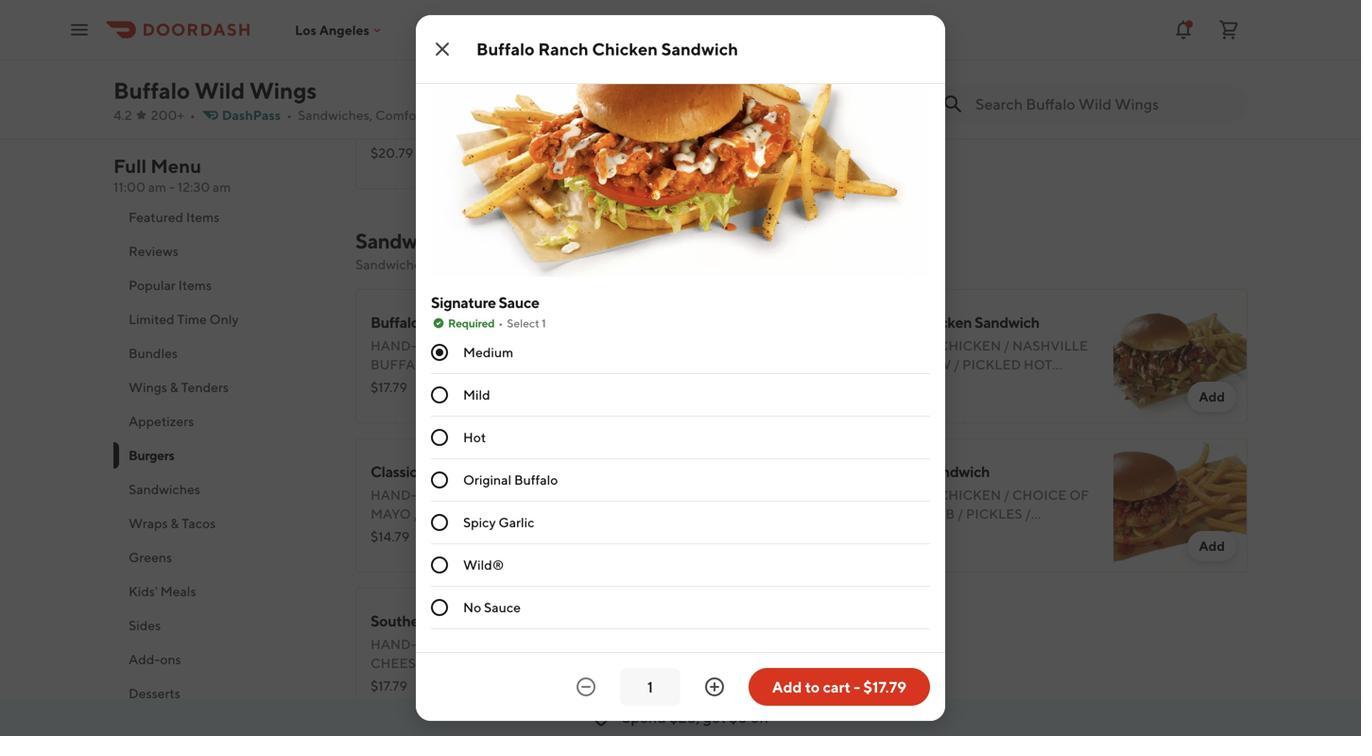 Task type: locate. For each thing, give the bounding box(es) containing it.
add button for classic chicken sandwich
[[734, 531, 783, 561]]

chicken up or
[[867, 463, 922, 481]]

pickles right peppers
[[897, 376, 953, 391]]

chicken up burger
[[592, 39, 658, 59]]

hand- inside southern chicken sandwich hand-breaded chicken / swiss cheese / slaw / pickles / bacon aioli / challah bun / natural-cut french fries
[[370, 637, 417, 652]]

tenders
[[181, 379, 229, 395]]

0 horizontal spatial slaw
[[436, 655, 474, 671]]

natural- down peppers
[[865, 395, 934, 410]]

chicken inside saucy chicken sandwich hand-breaded chicken / choice of sauce or dry rub / pickles / challah bun / natural-cut french fries
[[938, 487, 1001, 503]]

fries down cheese
[[370, 693, 409, 709]]

aioli
[[606, 655, 642, 671]]

1 horizontal spatial -
[[854, 678, 860, 696]]

spicy garlic
[[463, 515, 534, 530]]

$17.79 down cheese
[[370, 678, 407, 694]]

1 horizontal spatial am
[[213, 179, 231, 195]]

hand- up mayo on the left bottom
[[370, 487, 417, 503]]

1 horizontal spatial slaw
[[912, 357, 951, 372]]

popular
[[129, 277, 176, 293]]

buffalo wild wings
[[113, 77, 317, 104]]

chicken up pickled
[[938, 338, 1001, 353]]

hot down nashville
[[1024, 357, 1052, 372]]

1 horizontal spatial $14.79
[[824, 529, 863, 544]]

buffalo ranch chicken sandwich image
[[660, 289, 794, 423]]

add for classic chicken sandwich image
[[745, 538, 771, 554]]

bun inside classic chicken sandwich hand-breaded chicken / pickles / mayo / challah bun / natural-cut french fries
[[490, 506, 520, 522]]

wings up dashpass •
[[249, 77, 317, 104]]

hand- for southern
[[370, 637, 417, 652]]

0 vertical spatial slaw
[[912, 357, 951, 372]]

french inside southern chicken sandwich hand-breaded chicken / swiss cheese / slaw / pickles / bacon aioli / challah bun / natural-cut french fries
[[587, 674, 644, 690]]

ranch
[[538, 39, 589, 59], [422, 313, 465, 331]]

2 hot from the left
[[1024, 357, 1052, 372]]

$25,
[[669, 708, 700, 726]]

1 vertical spatial sandwiches
[[355, 257, 427, 272]]

• right "dashpass"
[[286, 107, 292, 123]]

slaw left pickled
[[912, 357, 951, 372]]

challah down nashville
[[1025, 376, 1090, 391]]

$17.79 down buffalo
[[370, 379, 407, 395]]

french down of
[[1032, 525, 1089, 541]]

french inside saucy chicken sandwich hand-breaded chicken / choice of sauce or dry rub / pickles / challah bun / natural-cut french fries
[[1032, 525, 1089, 541]]

1 vertical spatial items
[[178, 277, 212, 293]]

french down the aioli
[[587, 674, 644, 690]]

full menu 11:00 am - 12:30 am
[[113, 155, 231, 195]]

wings down bundles
[[129, 379, 167, 395]]

sauce for signature sauce
[[499, 293, 539, 311]]

hand- up cheese
[[370, 637, 417, 652]]

$14.79
[[370, 529, 410, 544], [824, 529, 863, 544]]

bun down iceberg at the left bottom of the page
[[370, 395, 400, 410]]

chicken down no sauce
[[485, 637, 547, 652]]

buffalo up hatch
[[476, 39, 535, 59]]

pickles
[[897, 376, 953, 391], [559, 487, 615, 503], [966, 506, 1022, 522], [486, 655, 542, 671]]

hand- down saucy
[[824, 487, 870, 503]]

notification bell image
[[1172, 18, 1195, 41]]

buffalo inside 'buffalo ranch chicken sandwich hand-breaded chicken / medium buffalo sauce / ranch / shredded iceberg lettuce / tomato / challah bun / natural-cut french fries'
[[370, 313, 419, 331]]

french
[[511, 395, 568, 410], [965, 395, 1022, 410], [370, 525, 427, 541], [1032, 525, 1089, 541], [587, 674, 644, 690]]

1 vertical spatial ranch
[[422, 313, 465, 331]]

sandwich inside nashville hot chicken sandwich hand-breaded chicken / nashville hot sauce / slaw / pickled hot peppers / pickles / ranch / challah bun / natural-cut french fries
[[974, 313, 1039, 331]]

wraps & tacos
[[129, 516, 216, 531]]

popular items
[[129, 277, 212, 293]]

1 vertical spatial ranch
[[964, 376, 1014, 391]]

cheese
[[370, 655, 424, 671]]

sauce
[[499, 293, 539, 311], [484, 600, 521, 615]]

chicken inside dialog
[[592, 39, 658, 59]]

wings & tenders button
[[113, 370, 333, 405]]

challah inside saucy chicken sandwich hand-breaded chicken / choice of sauce or dry rub / pickles / challah bun / natural-cut french fries
[[824, 525, 889, 541]]

& left tenders
[[170, 379, 178, 395]]

ranch up tomato
[[494, 357, 543, 372]]

limited
[[129, 311, 174, 327]]

hot inside nashville hot chicken sandwich hand-breaded chicken / nashville hot sauce / slaw / pickled hot peppers / pickles / ranch / challah bun / natural-cut french fries
[[888, 313, 914, 331]]

0 horizontal spatial -
[[169, 179, 175, 195]]

breaded inside southern chicken sandwich hand-breaded chicken / swiss cheese / slaw / pickles / bacon aioli / challah bun / natural-cut french fries
[[417, 637, 482, 652]]

wild®
[[463, 557, 504, 573]]

2 vertical spatial sandwiches
[[129, 482, 200, 497]]

0 vertical spatial items
[[186, 209, 220, 225]]

am right 12:30 at the left
[[213, 179, 231, 195]]

0 horizontal spatial hot
[[824, 357, 853, 372]]

fries inside nashville hot chicken sandwich hand-breaded chicken / nashville hot sauce / slaw / pickled hot peppers / pickles / ranch / challah bun / natural-cut french fries
[[1024, 395, 1063, 410]]

sandwich inside dialog
[[661, 39, 738, 59]]

0 horizontal spatial •
[[190, 107, 195, 123]]

buffalo
[[370, 357, 434, 372]]

chicken inside nashville hot chicken sandwich hand-breaded chicken / nashville hot sauce / slaw / pickled hot peppers / pickles / ranch / challah bun / natural-cut french fries
[[938, 338, 1001, 353]]

•
[[190, 107, 195, 123], [286, 107, 292, 123], [498, 317, 503, 330]]

challah down shredded
[[575, 376, 640, 391]]

los angeles
[[295, 22, 369, 38]]

cut inside classic chicken sandwich hand-breaded chicken / pickles / mayo / challah bun / natural-cut french fries
[[600, 506, 628, 522]]

• right 200+
[[190, 107, 195, 123]]

challah
[[575, 376, 640, 391], [1025, 376, 1090, 391], [422, 506, 487, 522], [824, 525, 889, 541], [379, 674, 444, 690]]

ranch up burger
[[538, 39, 589, 59]]

- right cart
[[854, 678, 860, 696]]

hot inside signature sauce group
[[463, 430, 486, 445]]

chicken inside nashville hot chicken sandwich hand-breaded chicken / nashville hot sauce / slaw / pickled hot peppers / pickles / ranch / challah bun / natural-cut french fries
[[916, 313, 972, 331]]

chicken
[[592, 39, 658, 59], [467, 313, 523, 331], [916, 313, 972, 331], [420, 463, 475, 481], [867, 463, 922, 481], [435, 612, 491, 630]]

sauce right no
[[484, 600, 521, 615]]

peppers
[[824, 376, 885, 391]]

southern chicken sandwich image
[[660, 588, 794, 722]]

saucy chicken sandwich image
[[1113, 439, 1248, 573]]

natural- down lettuce
[[412, 395, 481, 410]]

• left select
[[498, 317, 503, 330]]

medium
[[463, 345, 513, 360]]

chicken for saucy chicken sandwich
[[938, 487, 1001, 503]]

0 vertical spatial sandwiches
[[355, 229, 465, 253]]

$14.79 for saucy
[[824, 529, 863, 544]]

Hot radio
[[431, 429, 448, 446]]

fries down shredded
[[571, 395, 609, 410]]

breaded down "no sauce" option
[[417, 637, 482, 652]]

0 horizontal spatial $14.79
[[370, 529, 410, 544]]

ranch down pickled
[[964, 376, 1014, 391]]

decrease quantity by 1 image
[[575, 676, 597, 698]]

buffalo up buffalo
[[370, 313, 419, 331]]

hand- inside nashville hot chicken sandwich hand-breaded chicken / nashville hot sauce / slaw / pickled hot peppers / pickles / ranch / challah bun / natural-cut french fries
[[824, 338, 870, 353]]

bacon smashed hatch chile burger
[[370, 79, 607, 97]]

$14.79 down saucy
[[824, 529, 863, 544]]

sandwiches for sandwiches
[[129, 482, 200, 497]]

0 horizontal spatial ranch
[[494, 357, 543, 372]]

chicken inside 'buffalo ranch chicken sandwich hand-breaded chicken / medium buffalo sauce / ranch / shredded iceberg lettuce / tomato / challah bun / natural-cut french fries'
[[467, 313, 523, 331]]

slaw right cheese
[[436, 655, 474, 671]]

appetizers
[[129, 414, 194, 429]]

no sauce
[[463, 600, 521, 615]]

-
[[169, 179, 175, 195], [854, 678, 860, 696]]

add button for bacon smashed hatch chile burger
[[734, 147, 783, 178]]

breaded up spicy garlic option
[[417, 487, 482, 503]]

sandwich
[[661, 39, 738, 59], [525, 313, 590, 331], [974, 313, 1039, 331], [478, 463, 543, 481], [925, 463, 990, 481], [493, 612, 558, 630]]

am
[[148, 179, 166, 195], [213, 179, 231, 195]]

0 vertical spatial hot
[[888, 313, 914, 331]]

fries down saucy
[[824, 544, 862, 560]]

ranch inside 'buffalo ranch chicken sandwich hand-breaded chicken / medium buffalo sauce / ranch / shredded iceberg lettuce / tomato / challah bun / natural-cut french fries'
[[422, 313, 465, 331]]

1 horizontal spatial •
[[286, 107, 292, 123]]

chicken inside classic chicken sandwich hand-breaded chicken / pickles / mayo / challah bun / natural-cut french fries
[[420, 463, 475, 481]]

challah down original buffalo radio at the bottom left
[[422, 506, 487, 522]]

classic chicken sandwich hand-breaded chicken / pickles / mayo / challah bun / natural-cut french fries
[[370, 463, 628, 541]]

chicken down signature sauce
[[467, 313, 523, 331]]

hand- down nashville
[[824, 338, 870, 353]]

increase quantity by 1 image
[[703, 676, 726, 698]]

& left tacos on the bottom of page
[[170, 516, 179, 531]]

hot right nashville
[[888, 313, 914, 331]]

sauce up peppers
[[855, 357, 901, 372]]

hot right hot option
[[463, 430, 486, 445]]

buffalo ranch chicken sandwich dialog
[[416, 3, 945, 736]]

ranch inside dialog
[[538, 39, 589, 59]]

buffalo up 200+
[[113, 77, 190, 104]]

sauce inside nashville hot chicken sandwich hand-breaded chicken / nashville hot sauce / slaw / pickled hot peppers / pickles / ranch / challah bun / natural-cut french fries
[[855, 357, 901, 372]]

saucy chicken sandwich hand-breaded chicken / choice of sauce or dry rub / pickles / challah bun / natural-cut french fries
[[824, 463, 1089, 560]]

& for wraps
[[170, 516, 179, 531]]

meals
[[160, 584, 196, 599]]

add-ons button
[[113, 643, 333, 677]]

items for popular items
[[178, 277, 212, 293]]

sauce inside 'buffalo ranch chicken sandwich hand-breaded chicken / medium buffalo sauce / ranch / shredded iceberg lettuce / tomato / challah bun / natural-cut french fries'
[[436, 357, 482, 372]]

1 horizontal spatial hot
[[1024, 357, 1052, 372]]

1 $14.79 from the left
[[370, 529, 410, 544]]

sauce up lettuce
[[436, 357, 482, 372]]

chicken inside southern chicken sandwich hand-breaded chicken / swiss cheese / slaw / pickles / bacon aioli / challah bun / natural-cut french fries
[[435, 612, 491, 630]]

challah inside classic chicken sandwich hand-breaded chicken / pickles / mayo / challah bun / natural-cut french fries
[[422, 506, 487, 522]]

1 horizontal spatial ranch
[[538, 39, 589, 59]]

featured items button
[[113, 200, 333, 234]]

burger
[[561, 79, 607, 97]]

chicken inside southern chicken sandwich hand-breaded chicken / swiss cheese / slaw / pickles / bacon aioli / challah bun / natural-cut french fries
[[485, 637, 547, 652]]

burgers
[[129, 448, 174, 463]]

mild
[[463, 387, 490, 403]]

0 vertical spatial sauce
[[499, 293, 539, 311]]

hand- up buffalo
[[370, 338, 417, 353]]

no
[[463, 600, 481, 615]]

$14.79 down mayo on the left bottom
[[370, 529, 410, 544]]

am right 11:00
[[148, 179, 166, 195]]

required
[[448, 317, 495, 330]]

0 vertical spatial ranch
[[538, 39, 589, 59]]

french down tomato
[[511, 395, 568, 410]]

hot up peppers
[[824, 357, 853, 372]]

sandwiches
[[355, 229, 465, 253], [355, 257, 427, 272], [129, 482, 200, 497]]

bun down dry
[[892, 525, 922, 541]]

1 am from the left
[[148, 179, 166, 195]]

breaded up dry
[[870, 487, 936, 503]]

items
[[186, 209, 220, 225], [178, 277, 212, 293]]

natural- down bacon
[[488, 674, 557, 690]]

hand- for saucy
[[824, 487, 870, 503]]

1
[[542, 317, 546, 330]]

slaw inside southern chicken sandwich hand-breaded chicken / swiss cheese / slaw / pickles / bacon aioli / challah bun / natural-cut french fries
[[436, 655, 474, 671]]

chicken down • select 1 at the left top of the page
[[485, 338, 547, 353]]

pickles down choice
[[966, 506, 1022, 522]]

challah down cheese
[[379, 674, 444, 690]]

limited time only button
[[113, 302, 333, 336]]

french down mayo on the left bottom
[[370, 525, 427, 541]]

ranch down signature
[[422, 313, 465, 331]]

fries inside saucy chicken sandwich hand-breaded chicken / choice of sauce or dry rub / pickles / challah bun / natural-cut french fries
[[824, 544, 862, 560]]

natural- down rub
[[933, 525, 1002, 541]]

hand- inside 'buffalo ranch chicken sandwich hand-breaded chicken / medium buffalo sauce / ranch / shredded iceberg lettuce / tomato / challah bun / natural-cut french fries'
[[370, 338, 417, 353]]

2 $14.79 from the left
[[824, 529, 863, 544]]

breaded inside classic chicken sandwich hand-breaded chicken / pickles / mayo / challah bun / natural-cut french fries
[[417, 487, 482, 503]]

bun down no
[[447, 674, 476, 690]]

0 vertical spatial wings
[[249, 77, 317, 104]]

dry
[[896, 506, 923, 522]]

items down 12:30 at the left
[[186, 209, 220, 225]]

buffalo
[[476, 39, 535, 59], [113, 77, 190, 104], [370, 313, 419, 331], [514, 472, 558, 488]]

original
[[463, 472, 511, 488]]

pickles down no sauce
[[486, 655, 542, 671]]

0 vertical spatial &
[[170, 379, 178, 395]]

breaded
[[417, 338, 482, 353], [870, 338, 936, 353], [417, 487, 482, 503], [870, 487, 936, 503], [417, 637, 482, 652]]

sandwich inside saucy chicken sandwich hand-breaded chicken / choice of sauce or dry rub / pickles / challah bun / natural-cut french fries
[[925, 463, 990, 481]]

- down menu on the top left of the page
[[169, 179, 175, 195]]

chicken up pickled
[[916, 313, 972, 331]]

0 horizontal spatial ranch
[[422, 313, 465, 331]]

bun down peppers
[[824, 395, 854, 410]]

&
[[170, 379, 178, 395], [170, 516, 179, 531]]

1 horizontal spatial ranch
[[964, 376, 1014, 391]]

smashed
[[415, 79, 477, 97]]

fries down nashville
[[1024, 395, 1063, 410]]

2 horizontal spatial •
[[498, 317, 503, 330]]

natural- inside southern chicken sandwich hand-breaded chicken / swiss cheese / slaw / pickles / bacon aioli / challah bun / natural-cut french fries
[[488, 674, 557, 690]]

sauce for no sauce
[[484, 600, 521, 615]]

natural- down original buffalo
[[531, 506, 600, 522]]

french inside nashville hot chicken sandwich hand-breaded chicken / nashville hot sauce / slaw / pickled hot peppers / pickles / ranch / challah bun / natural-cut french fries
[[965, 395, 1022, 410]]

sandwich inside classic chicken sandwich hand-breaded chicken / pickles / mayo / challah bun / natural-cut french fries
[[478, 463, 543, 481]]

breaded inside saucy chicken sandwich hand-breaded chicken / choice of sauce or dry rub / pickles / challah bun / natural-cut french fries
[[870, 487, 936, 503]]

french down pickled
[[965, 395, 1022, 410]]

pickles inside southern chicken sandwich hand-breaded chicken / swiss cheese / slaw / pickles / bacon aioli / challah bun / natural-cut french fries
[[486, 655, 542, 671]]

No Sauce radio
[[431, 599, 448, 616]]

appetizers button
[[113, 405, 333, 439]]

fries up wild® option
[[430, 525, 468, 541]]

iceberg
[[370, 376, 431, 391]]

1 vertical spatial sauce
[[484, 600, 521, 615]]

0 vertical spatial -
[[169, 179, 175, 195]]

wild
[[194, 77, 245, 104]]

chicken up "garlic"
[[485, 487, 547, 503]]

buffalo up "garlic"
[[514, 472, 558, 488]]

1 hot from the left
[[824, 357, 853, 372]]

sandwich inside 'buffalo ranch chicken sandwich hand-breaded chicken / medium buffalo sauce / ranch / shredded iceberg lettuce / tomato / challah bun / natural-cut french fries'
[[525, 313, 590, 331]]

bundles
[[129, 345, 178, 361]]

0 vertical spatial ranch
[[494, 357, 543, 372]]

chicken
[[485, 338, 547, 353], [938, 338, 1001, 353], [485, 487, 547, 503], [938, 487, 1001, 503], [485, 637, 547, 652]]

hand- inside classic chicken sandwich hand-breaded chicken / pickles / mayo / challah bun / natural-cut french fries
[[370, 487, 417, 503]]

buffalo for buffalo ranch chicken sandwich
[[476, 39, 535, 59]]

chicken inside classic chicken sandwich hand-breaded chicken / pickles / mayo / challah bun / natural-cut french fries
[[485, 487, 547, 503]]

1 horizontal spatial hot
[[888, 313, 914, 331]]

chicken down "wild®"
[[435, 612, 491, 630]]

natural-
[[412, 395, 481, 410], [865, 395, 934, 410], [531, 506, 600, 522], [933, 525, 1002, 541], [488, 674, 557, 690]]

sauce for hot
[[855, 357, 901, 372]]

add button for saucy chicken sandwich
[[1187, 531, 1236, 561]]

select
[[507, 317, 539, 330]]

fries inside 'buffalo ranch chicken sandwich hand-breaded chicken / medium buffalo sauce / ranch / shredded iceberg lettuce / tomato / challah bun / natural-cut french fries'
[[571, 395, 609, 410]]

chicken down hot option
[[420, 463, 475, 481]]

bun down original buffalo
[[490, 506, 520, 522]]

12:30
[[177, 179, 210, 195]]

chicken up rub
[[938, 487, 1001, 503]]

1 vertical spatial slaw
[[436, 655, 474, 671]]

cut
[[481, 395, 508, 410], [934, 395, 962, 410], [600, 506, 628, 522], [1002, 525, 1030, 541], [557, 674, 585, 690]]

los angeles button
[[295, 22, 385, 38]]

wings
[[249, 77, 317, 104], [129, 379, 167, 395]]

wings & tenders
[[129, 379, 229, 395]]

1 vertical spatial wings
[[129, 379, 167, 395]]

add button for southern chicken sandwich
[[734, 681, 783, 711]]

desserts
[[129, 686, 180, 701]]

breaded down required
[[417, 338, 482, 353]]

breaded down nashville
[[870, 338, 936, 353]]

sandwiches inside button
[[129, 482, 200, 497]]

1 vertical spatial -
[[854, 678, 860, 696]]

signature sauce
[[431, 293, 539, 311]]

sauce left or
[[824, 506, 870, 522]]

0 horizontal spatial wings
[[129, 379, 167, 395]]

breaded inside 'buffalo ranch chicken sandwich hand-breaded chicken / medium buffalo sauce / ranch / shredded iceberg lettuce / tomato / challah bun / natural-cut french fries'
[[417, 338, 482, 353]]

items up time
[[178, 277, 212, 293]]

tomato
[[506, 376, 564, 391]]

0 horizontal spatial hot
[[463, 430, 486, 445]]

challah down or
[[824, 525, 889, 541]]

pickles right original buffalo
[[559, 487, 615, 503]]

sauce up • select 1 at the left top of the page
[[499, 293, 539, 311]]

1 vertical spatial hot
[[463, 430, 486, 445]]

natural- inside nashville hot chicken sandwich hand-breaded chicken / nashville hot sauce / slaw / pickled hot peppers / pickles / ranch / challah bun / natural-cut french fries
[[865, 395, 934, 410]]

1 vertical spatial &
[[170, 516, 179, 531]]

$17.79
[[370, 379, 407, 395], [370, 678, 407, 694], [863, 678, 906, 696]]

2 am from the left
[[213, 179, 231, 195]]

bacon smashed hatch chile burger image
[[660, 55, 794, 189]]

hand- inside saucy chicken sandwich hand-breaded chicken / choice of sauce or dry rub / pickles / challah bun / natural-cut french fries
[[824, 487, 870, 503]]

add button for nashville hot chicken sandwich
[[1187, 382, 1236, 412]]

hand-
[[370, 338, 417, 353], [824, 338, 870, 353], [370, 487, 417, 503], [824, 487, 870, 503], [370, 637, 417, 652]]

ranch
[[494, 357, 543, 372], [964, 376, 1014, 391]]

$17.79 right cart
[[863, 678, 906, 696]]

0 horizontal spatial am
[[148, 179, 166, 195]]

• for 200+ •
[[190, 107, 195, 123]]

breaded for classic
[[417, 487, 482, 503]]

or
[[873, 506, 893, 522]]

0 items, open order cart image
[[1217, 18, 1240, 41]]



Task type: describe. For each thing, give the bounding box(es) containing it.
of
[[1069, 487, 1089, 503]]

Original Buffalo radio
[[431, 472, 448, 489]]

smoked brisket burger image
[[1113, 0, 1248, 40]]

buffalo inside signature sauce group
[[514, 472, 558, 488]]

rub
[[926, 506, 955, 522]]

ranch inside 'buffalo ranch chicken sandwich hand-breaded chicken / medium buffalo sauce / ranch / shredded iceberg lettuce / tomato / challah bun / natural-cut french fries'
[[494, 357, 543, 372]]

cut inside southern chicken sandwich hand-breaded chicken / swiss cheese / slaw / pickles / bacon aioli / challah bun / natural-cut french fries
[[557, 674, 585, 690]]

sandwiches sandwiches
[[355, 229, 465, 272]]

• for dashpass •
[[286, 107, 292, 123]]

reviews
[[129, 243, 178, 259]]

tacos
[[182, 516, 216, 531]]

1 horizontal spatial wings
[[249, 77, 317, 104]]

200+ •
[[151, 107, 195, 123]]

add-
[[129, 652, 160, 667]]

200+
[[151, 107, 184, 123]]

ranch for buffalo ranch chicken sandwich
[[538, 39, 589, 59]]

breaded for saucy
[[870, 487, 936, 503]]

0.2 mi
[[447, 107, 484, 123]]

nashville hot chicken sandwich hand-breaded chicken / nashville hot sauce / slaw / pickled hot peppers / pickles / ranch / challah bun / natural-cut french fries
[[824, 313, 1090, 410]]

• inside signature sauce group
[[498, 317, 503, 330]]

lettuce
[[434, 376, 494, 391]]

signature sauce group
[[431, 292, 930, 629]]

add for southern chicken sandwich image
[[745, 688, 771, 703]]

open menu image
[[68, 18, 91, 41]]

buffalo ranch chicken sandwich
[[476, 39, 738, 59]]

comfort
[[375, 107, 426, 123]]

add for southwestern black bean burger 'image'
[[745, 5, 771, 21]]

choice
[[1012, 487, 1067, 503]]

shredded
[[554, 357, 629, 372]]

bacon
[[553, 655, 603, 671]]

$5
[[729, 708, 747, 726]]

- inside full menu 11:00 am - 12:30 am
[[169, 179, 175, 195]]

sandwich inside southern chicken sandwich hand-breaded chicken / swiss cheese / slaw / pickles / bacon aioli / challah bun / natural-cut french fries
[[493, 612, 558, 630]]

wraps
[[129, 516, 168, 531]]

& for wings
[[170, 379, 178, 395]]

french inside classic chicken sandwich hand-breaded chicken / pickles / mayo / challah bun / natural-cut french fries
[[370, 525, 427, 541]]

cart
[[823, 678, 851, 696]]

challah inside 'buffalo ranch chicken sandwich hand-breaded chicken / medium buffalo sauce / ranch / shredded iceberg lettuce / tomato / challah bun / natural-cut french fries'
[[575, 376, 640, 391]]

add to cart - $17.79
[[772, 678, 906, 696]]

natural- inside classic chicken sandwich hand-breaded chicken / pickles / mayo / challah bun / natural-cut french fries
[[531, 506, 600, 522]]

chicken for southern chicken sandwich
[[485, 637, 547, 652]]

reviews button
[[113, 234, 333, 268]]

$20.79
[[370, 145, 413, 161]]

natural- inside 'buffalo ranch chicken sandwich hand-breaded chicken / medium buffalo sauce / ranch / shredded iceberg lettuce / tomato / challah bun / natural-cut french fries'
[[412, 395, 481, 410]]

desserts button
[[113, 677, 333, 711]]

ons
[[160, 652, 181, 667]]

sandwiches inside sandwiches sandwiches
[[355, 257, 427, 272]]

buffalo for buffalo ranch chicken sandwich hand-breaded chicken / medium buffalo sauce / ranch / shredded iceberg lettuce / tomato / challah bun / natural-cut french fries
[[370, 313, 419, 331]]

ranch inside nashville hot chicken sandwich hand-breaded chicken / nashville hot sauce / slaw / pickled hot peppers / pickles / ranch / challah bun / natural-cut french fries
[[964, 376, 1014, 391]]

bun inside southern chicken sandwich hand-breaded chicken / swiss cheese / slaw / pickles / bacon aioli / challah bun / natural-cut french fries
[[447, 674, 476, 690]]

sandwiches button
[[113, 473, 333, 507]]

fries inside classic chicken sandwich hand-breaded chicken / pickles / mayo / challah bun / natural-cut french fries
[[430, 525, 468, 541]]

bun inside 'buffalo ranch chicken sandwich hand-breaded chicken / medium buffalo sauce / ranch / shredded iceberg lettuce / tomato / challah bun / natural-cut french fries'
[[370, 395, 400, 410]]

chicken inside 'buffalo ranch chicken sandwich hand-breaded chicken / medium buffalo sauce / ranch / shredded iceberg lettuce / tomato / challah bun / natural-cut french fries'
[[485, 338, 547, 353]]

add-ons
[[129, 652, 181, 667]]

cut inside saucy chicken sandwich hand-breaded chicken / choice of sauce or dry rub / pickles / challah bun / natural-cut french fries
[[1002, 525, 1030, 541]]

french inside 'buffalo ranch chicken sandwich hand-breaded chicken / medium buffalo sauce / ranch / shredded iceberg lettuce / tomato / challah bun / natural-cut french fries'
[[511, 395, 568, 410]]

kids' meals button
[[113, 575, 333, 609]]

mayo
[[370, 506, 411, 522]]

greens button
[[113, 541, 333, 575]]

breaded for southern
[[417, 637, 482, 652]]

pickles inside saucy chicken sandwich hand-breaded chicken / choice of sauce or dry rub / pickles / challah bun / natural-cut french fries
[[966, 506, 1022, 522]]

limited time only
[[129, 311, 239, 327]]

spend $25, get $5 off
[[622, 708, 769, 726]]

nashville
[[1012, 338, 1088, 353]]

wings inside button
[[129, 379, 167, 395]]

hatch
[[479, 79, 520, 97]]

to
[[805, 678, 820, 696]]

chicken inside saucy chicken sandwich hand-breaded chicken / choice of sauce or dry rub / pickles / challah bun / natural-cut french fries
[[867, 463, 922, 481]]

chicken for classic chicken sandwich
[[485, 487, 547, 503]]

featured
[[129, 209, 183, 225]]

los
[[295, 22, 317, 38]]

sides
[[129, 618, 161, 633]]

nashville
[[824, 313, 885, 331]]

Wild® radio
[[431, 557, 448, 574]]

$14.79 for classic
[[370, 529, 410, 544]]

southwestern black bean burger image
[[660, 0, 794, 40]]

get
[[703, 708, 726, 726]]

natural- inside saucy chicken sandwich hand-breaded chicken / choice of sauce or dry rub / pickles / challah bun / natural-cut french fries
[[933, 525, 1002, 541]]

medium
[[559, 338, 616, 353]]

• select 1
[[498, 317, 546, 330]]

sandwiches for sandwiches sandwiches
[[355, 229, 465, 253]]

southern
[[370, 612, 433, 630]]

original buffalo
[[463, 472, 558, 488]]

items for featured items
[[186, 209, 220, 225]]

0.2
[[447, 107, 467, 123]]

cut inside nashville hot chicken sandwich hand-breaded chicken / nashville hot sauce / slaw / pickled hot peppers / pickles / ranch / challah bun / natural-cut french fries
[[934, 395, 962, 410]]

featured items
[[129, 209, 220, 225]]

Current quantity is 1 number field
[[631, 677, 669, 698]]

wraps & tacos button
[[113, 507, 333, 541]]

only
[[209, 311, 239, 327]]

11:00
[[113, 179, 145, 195]]

southern chicken sandwich hand-breaded chicken / swiss cheese / slaw / pickles / bacon aioli / challah bun / natural-cut french fries
[[370, 612, 644, 709]]

- inside button
[[854, 678, 860, 696]]

Spicy Garlic radio
[[431, 514, 448, 531]]

nashville hot chicken sandwich image
[[1113, 289, 1248, 423]]

saucy
[[824, 463, 864, 481]]

kids'
[[129, 584, 158, 599]]

chile
[[523, 79, 558, 97]]

buffalo ranch chicken sandwich hand-breaded chicken / medium buffalo sauce / ranch / shredded iceberg lettuce / tomato / challah bun / natural-cut french fries
[[370, 313, 640, 410]]

ranch for buffalo ranch chicken sandwich hand-breaded chicken / medium buffalo sauce / ranch / shredded iceberg lettuce / tomato / challah bun / natural-cut french fries
[[422, 313, 465, 331]]

add inside button
[[772, 678, 802, 696]]

Item Search search field
[[975, 94, 1232, 114]]

sauce for ranch
[[436, 357, 482, 372]]

classic chicken sandwich image
[[660, 439, 794, 573]]

Mild radio
[[431, 387, 448, 404]]

sandwiches, comfort
[[298, 107, 426, 123]]

pickled
[[962, 357, 1021, 372]]

fries inside southern chicken sandwich hand-breaded chicken / swiss cheese / slaw / pickles / bacon aioli / challah bun / natural-cut french fries
[[370, 693, 409, 709]]

slaw inside nashville hot chicken sandwich hand-breaded chicken / nashville hot sauce / slaw / pickled hot peppers / pickles / ranch / challah bun / natural-cut french fries
[[912, 357, 951, 372]]

dashpass •
[[222, 107, 292, 123]]

breaded inside nashville hot chicken sandwich hand-breaded chicken / nashville hot sauce / slaw / pickled hot peppers / pickles / ranch / challah bun / natural-cut french fries
[[870, 338, 936, 353]]

signature
[[431, 293, 496, 311]]

dashpass
[[222, 107, 281, 123]]

$17.79 for buffalo ranch chicken sandwich
[[370, 379, 407, 395]]

challah inside southern chicken sandwich hand-breaded chicken / swiss cheese / slaw / pickles / bacon aioli / challah bun / natural-cut french fries
[[379, 674, 444, 690]]

sides button
[[113, 609, 333, 643]]

add for saucy chicken sandwich image on the bottom of the page
[[1199, 538, 1225, 554]]

hand- for classic
[[370, 487, 417, 503]]

spend
[[622, 708, 666, 726]]

Medium radio
[[431, 344, 448, 361]]

buffalo for buffalo wild wings
[[113, 77, 190, 104]]

time
[[177, 311, 207, 327]]

swiss
[[559, 637, 600, 652]]

full
[[113, 155, 147, 177]]

sauce inside saucy chicken sandwich hand-breaded chicken / choice of sauce or dry rub / pickles / challah bun / natural-cut french fries
[[824, 506, 870, 522]]

$17.79 inside button
[[863, 678, 906, 696]]

pickles inside classic chicken sandwich hand-breaded chicken / pickles / mayo / challah bun / natural-cut french fries
[[559, 487, 615, 503]]

$17.79 for southern chicken sandwich
[[370, 678, 407, 694]]

menu
[[150, 155, 201, 177]]

bun inside saucy chicken sandwich hand-breaded chicken / choice of sauce or dry rub / pickles / challah bun / natural-cut french fries
[[892, 525, 922, 541]]

bundles button
[[113, 336, 333, 370]]

mi
[[469, 107, 484, 123]]

bun inside nashville hot chicken sandwich hand-breaded chicken / nashville hot sauce / slaw / pickled hot peppers / pickles / ranch / challah bun / natural-cut french fries
[[824, 395, 854, 410]]

cut inside 'buffalo ranch chicken sandwich hand-breaded chicken / medium buffalo sauce / ranch / shredded iceberg lettuce / tomato / challah bun / natural-cut french fries'
[[481, 395, 508, 410]]

challah inside nashville hot chicken sandwich hand-breaded chicken / nashville hot sauce / slaw / pickled hot peppers / pickles / ranch / challah bun / natural-cut french fries
[[1025, 376, 1090, 391]]

kids' meals
[[129, 584, 196, 599]]

pickles inside nashville hot chicken sandwich hand-breaded chicken / nashville hot sauce / slaw / pickled hot peppers / pickles / ranch / challah bun / natural-cut french fries
[[897, 376, 953, 391]]

add for bacon smashed hatch chile burger image
[[745, 155, 771, 170]]

4.2
[[113, 107, 132, 123]]

close buffalo ranch chicken sandwich image
[[431, 38, 454, 60]]

add to cart - $17.79 button
[[749, 668, 930, 706]]

add for nashville hot chicken sandwich image on the right of page
[[1199, 389, 1225, 405]]

classic
[[370, 463, 417, 481]]

add for the smoked brisket burger image
[[1199, 5, 1225, 21]]

greens
[[129, 550, 172, 565]]



Task type: vqa. For each thing, say whether or not it's contained in the screenshot.
the unavailable
no



